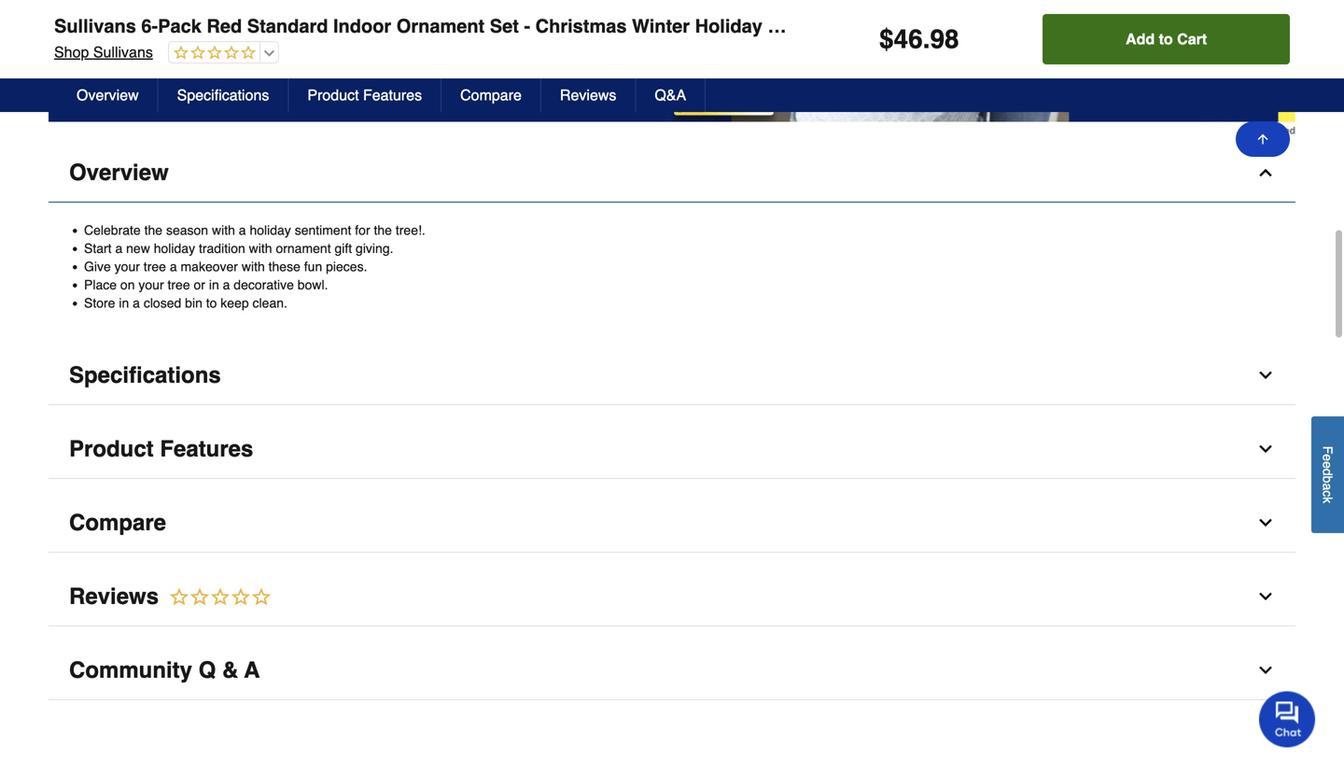Task type: describe. For each thing, give the bounding box(es) containing it.
or
[[194, 277, 205, 292]]

q&a
[[655, 86, 687, 104]]

1 vertical spatial in
[[119, 296, 129, 311]]

2 the from the left
[[374, 223, 392, 238]]

indoor
[[333, 15, 392, 37]]

arrow up image
[[1256, 132, 1271, 147]]

a
[[244, 657, 260, 683]]

bowl.
[[298, 277, 328, 292]]

celebrate
[[84, 223, 141, 238]]

start
[[84, 241, 112, 256]]

these
[[269, 259, 301, 274]]

0 vertical spatial with
[[212, 223, 235, 238]]

0 vertical spatial zero stars image
[[169, 45, 256, 62]]

tradition
[[199, 241, 245, 256]]

&
[[222, 657, 238, 683]]

1 vertical spatial product features
[[69, 436, 253, 462]]

$
[[880, 24, 894, 54]]

1 horizontal spatial in
[[209, 277, 219, 292]]

-
[[524, 15, 531, 37]]

q
[[199, 657, 216, 683]]

q&a button
[[636, 78, 706, 112]]

chevron down image for specifications
[[1257, 366, 1276, 385]]

c
[[1321, 490, 1336, 497]]

cart
[[1178, 30, 1208, 48]]

a left the makeover
[[170, 259, 177, 274]]

a down on
[[133, 296, 140, 311]]

b
[[1321, 476, 1336, 483]]

98
[[931, 24, 960, 54]]

1 vertical spatial overview
[[69, 160, 169, 185]]

0 horizontal spatial holiday
[[154, 241, 195, 256]]

0 horizontal spatial compare
[[69, 510, 166, 535]]

season
[[166, 223, 208, 238]]

community q & a button
[[49, 641, 1296, 700]]

1 horizontal spatial product features
[[308, 86, 422, 104]]

makeover
[[181, 259, 238, 274]]

add to cart
[[1126, 30, 1208, 48]]

features for bottom product features button
[[160, 436, 253, 462]]

decoration
[[768, 15, 866, 37]]

0 vertical spatial specifications button
[[158, 78, 289, 112]]

1 vertical spatial specifications
[[69, 362, 221, 388]]

1 vertical spatial specifications button
[[49, 346, 1296, 405]]

1 vertical spatial product features button
[[49, 420, 1296, 479]]

features for the topmost product features button
[[363, 86, 422, 104]]

place
[[84, 277, 117, 292]]

f e e d b a c k
[[1321, 446, 1336, 504]]

new
[[126, 241, 150, 256]]

for
[[355, 223, 370, 238]]

on
[[120, 277, 135, 292]]

store
[[84, 296, 115, 311]]

0 vertical spatial your
[[115, 259, 140, 274]]

chevron down image for community q & a
[[1257, 661, 1276, 680]]

chevron down image for compare
[[1257, 513, 1276, 532]]

clean.
[[253, 296, 288, 311]]

0 horizontal spatial product
[[69, 436, 154, 462]]

pack
[[158, 15, 202, 37]]

shop sullivans
[[54, 43, 153, 61]]

0 vertical spatial product features button
[[289, 78, 442, 112]]

gift
[[335, 241, 352, 256]]

decorative
[[234, 277, 294, 292]]

standard
[[247, 15, 328, 37]]

$ 46 . 98
[[880, 24, 960, 54]]

f e e d b a c k button
[[1312, 416, 1345, 533]]

pieces.
[[326, 259, 368, 274]]

a up "keep"
[[223, 277, 230, 292]]

chevron down image for product features
[[1257, 440, 1276, 458]]

set
[[490, 15, 519, 37]]



Task type: vqa. For each thing, say whether or not it's contained in the screenshot.
Air Filters
no



Task type: locate. For each thing, give the bounding box(es) containing it.
your
[[115, 259, 140, 274], [139, 277, 164, 292]]

overview button down shop sullivans
[[58, 78, 158, 112]]

zero stars image up q
[[159, 586, 273, 610]]

1 vertical spatial reviews
[[69, 584, 159, 609]]

to right bin
[[206, 296, 217, 311]]

0 vertical spatial holiday
[[250, 223, 291, 238]]

reviews
[[560, 86, 617, 104], [69, 584, 159, 609]]

1 vertical spatial reviews button
[[49, 568, 1296, 626]]

1 the from the left
[[144, 223, 163, 238]]

1 horizontal spatial the
[[374, 223, 392, 238]]

0 horizontal spatial reviews
[[69, 584, 159, 609]]

0 horizontal spatial tree
[[144, 259, 166, 274]]

the up giving.
[[374, 223, 392, 238]]

1 vertical spatial tree
[[168, 277, 190, 292]]

2 vertical spatial with
[[242, 259, 265, 274]]

sullivans
[[54, 15, 136, 37], [93, 43, 153, 61]]

specifications down closed
[[69, 362, 221, 388]]

1 vertical spatial your
[[139, 277, 164, 292]]

reviews button
[[542, 78, 636, 112], [49, 568, 1296, 626]]

give
[[84, 259, 111, 274]]

tree
[[144, 259, 166, 274], [168, 277, 190, 292]]

specifications
[[177, 86, 269, 104], [69, 362, 221, 388]]

0 horizontal spatial the
[[144, 223, 163, 238]]

.
[[923, 24, 931, 54]]

ornament
[[276, 241, 331, 256]]

1 vertical spatial overview button
[[49, 144, 1296, 202]]

to inside add to cart button
[[1160, 30, 1174, 48]]

3 chevron down image from the top
[[1257, 513, 1276, 532]]

holiday
[[250, 223, 291, 238], [154, 241, 195, 256]]

0 horizontal spatial in
[[119, 296, 129, 311]]

0 vertical spatial sullivans
[[54, 15, 136, 37]]

ornament
[[397, 15, 485, 37]]

fun
[[304, 259, 322, 274]]

chevron down image for reviews
[[1257, 587, 1276, 606]]

1 vertical spatial sullivans
[[93, 43, 153, 61]]

reviews button up community q & a button
[[49, 568, 1296, 626]]

2 chevron down image from the top
[[1257, 440, 1276, 458]]

46
[[894, 24, 923, 54]]

1 vertical spatial zero stars image
[[159, 586, 273, 610]]

4 chevron down image from the top
[[1257, 587, 1276, 606]]

bin
[[185, 296, 203, 311]]

1 horizontal spatial holiday
[[250, 223, 291, 238]]

5 chevron down image from the top
[[1257, 661, 1276, 680]]

with up 'decorative'
[[242, 259, 265, 274]]

giving.
[[356, 241, 394, 256]]

d
[[1321, 469, 1336, 476]]

holiday
[[696, 15, 763, 37]]

1 vertical spatial product
[[69, 436, 154, 462]]

a inside button
[[1321, 483, 1336, 490]]

chevron down image inside community q & a button
[[1257, 661, 1276, 680]]

a up k
[[1321, 483, 1336, 490]]

1 vertical spatial features
[[160, 436, 253, 462]]

1 chevron down image from the top
[[1257, 366, 1276, 385]]

0 vertical spatial to
[[1160, 30, 1174, 48]]

sullivans down 6-
[[93, 43, 153, 61]]

community
[[69, 657, 192, 683]]

sullivans up shop sullivans
[[54, 15, 136, 37]]

zero stars image
[[169, 45, 256, 62], [159, 586, 273, 610]]

chat invite button image
[[1260, 691, 1317, 748]]

reviews button down christmas
[[542, 78, 636, 112]]

community q & a
[[69, 657, 260, 683]]

0 vertical spatial tree
[[144, 259, 166, 274]]

reviews up community
[[69, 584, 159, 609]]

keep
[[221, 296, 249, 311]]

overview down shop sullivans
[[77, 86, 139, 104]]

your up on
[[115, 259, 140, 274]]

1 horizontal spatial reviews
[[560, 86, 617, 104]]

a up tradition
[[239, 223, 246, 238]]

shop
[[54, 43, 89, 61]]

0 vertical spatial compare button
[[442, 78, 542, 112]]

winter
[[632, 15, 690, 37]]

chevron down image inside product features button
[[1257, 440, 1276, 458]]

to
[[1160, 30, 1174, 48], [206, 296, 217, 311]]

overview button
[[58, 78, 158, 112], [49, 144, 1296, 202]]

tree down new
[[144, 259, 166, 274]]

compare
[[461, 86, 522, 104], [69, 510, 166, 535]]

1 horizontal spatial features
[[363, 86, 422, 104]]

0 vertical spatial reviews button
[[542, 78, 636, 112]]

chevron up image
[[1257, 163, 1276, 182]]

with up tradition
[[212, 223, 235, 238]]

0 horizontal spatial features
[[160, 436, 253, 462]]

tree!.
[[396, 223, 426, 238]]

0 vertical spatial compare
[[461, 86, 522, 104]]

compare button
[[442, 78, 542, 112], [49, 494, 1296, 553]]

0 vertical spatial product
[[308, 86, 359, 104]]

6-
[[141, 15, 158, 37]]

2 e from the top
[[1321, 461, 1336, 469]]

red
[[207, 15, 242, 37]]

celebrate the season with a holiday sentiment for the tree!. start a new holiday tradition with ornament gift giving. give your tree a makeover with these fun pieces. place on your tree or in a decorative bowl. store in a closed bin to keep clean.
[[84, 223, 426, 311]]

overview
[[77, 86, 139, 104], [69, 160, 169, 185]]

christmas
[[536, 15, 627, 37]]

1 horizontal spatial tree
[[168, 277, 190, 292]]

sullivans 6-pack red standard indoor ornament set - christmas winter holiday decoration
[[54, 15, 866, 37]]

features
[[363, 86, 422, 104], [160, 436, 253, 462]]

f
[[1321, 446, 1336, 454]]

in right 'or'
[[209, 277, 219, 292]]

1 horizontal spatial to
[[1160, 30, 1174, 48]]

reviews down christmas
[[560, 86, 617, 104]]

a
[[239, 223, 246, 238], [115, 241, 123, 256], [170, 259, 177, 274], [223, 277, 230, 292], [133, 296, 140, 311], [1321, 483, 1336, 490]]

0 horizontal spatial product features
[[69, 436, 253, 462]]

product features button
[[289, 78, 442, 112], [49, 420, 1296, 479]]

advertisement region
[[49, 0, 1296, 136]]

0 vertical spatial features
[[363, 86, 422, 104]]

specifications button
[[158, 78, 289, 112], [49, 346, 1296, 405]]

the
[[144, 223, 163, 238], [374, 223, 392, 238]]

1 vertical spatial to
[[206, 296, 217, 311]]

0 vertical spatial reviews
[[560, 86, 617, 104]]

e up b
[[1321, 461, 1336, 469]]

closed
[[144, 296, 181, 311]]

0 vertical spatial product features
[[308, 86, 422, 104]]

0 vertical spatial in
[[209, 277, 219, 292]]

0 vertical spatial overview button
[[58, 78, 158, 112]]

in
[[209, 277, 219, 292], [119, 296, 129, 311]]

product
[[308, 86, 359, 104], [69, 436, 154, 462]]

holiday up ornament
[[250, 223, 291, 238]]

k
[[1321, 497, 1336, 504]]

to right the add
[[1160, 30, 1174, 48]]

overview up celebrate
[[69, 160, 169, 185]]

with
[[212, 223, 235, 238], [249, 241, 272, 256], [242, 259, 265, 274]]

chevron down image
[[1257, 366, 1276, 385], [1257, 440, 1276, 458], [1257, 513, 1276, 532], [1257, 587, 1276, 606], [1257, 661, 1276, 680]]

sentiment
[[295, 223, 352, 238]]

tree left 'or'
[[168, 277, 190, 292]]

1 e from the top
[[1321, 454, 1336, 461]]

holiday down season
[[154, 241, 195, 256]]

0 vertical spatial overview
[[77, 86, 139, 104]]

1 vertical spatial compare
[[69, 510, 166, 535]]

e
[[1321, 454, 1336, 461], [1321, 461, 1336, 469]]

zero stars image inside the reviews button
[[159, 586, 273, 610]]

in down on
[[119, 296, 129, 311]]

specifications down red
[[177, 86, 269, 104]]

1 horizontal spatial compare
[[461, 86, 522, 104]]

zero stars image down red
[[169, 45, 256, 62]]

a left new
[[115, 241, 123, 256]]

overview button down q&a "button"
[[49, 144, 1296, 202]]

e up d
[[1321, 454, 1336, 461]]

0 vertical spatial specifications
[[177, 86, 269, 104]]

0 horizontal spatial to
[[206, 296, 217, 311]]

1 vertical spatial with
[[249, 241, 272, 256]]

your up closed
[[139, 277, 164, 292]]

1 vertical spatial compare button
[[49, 494, 1296, 553]]

with up these
[[249, 241, 272, 256]]

the up new
[[144, 223, 163, 238]]

product features
[[308, 86, 422, 104], [69, 436, 253, 462]]

1 horizontal spatial product
[[308, 86, 359, 104]]

to inside celebrate the season with a holiday sentiment for the tree!. start a new holiday tradition with ornament gift giving. give your tree a makeover with these fun pieces. place on your tree or in a decorative bowl. store in a closed bin to keep clean.
[[206, 296, 217, 311]]

add
[[1126, 30, 1156, 48]]

1 vertical spatial holiday
[[154, 241, 195, 256]]

add to cart button
[[1043, 14, 1291, 64]]



